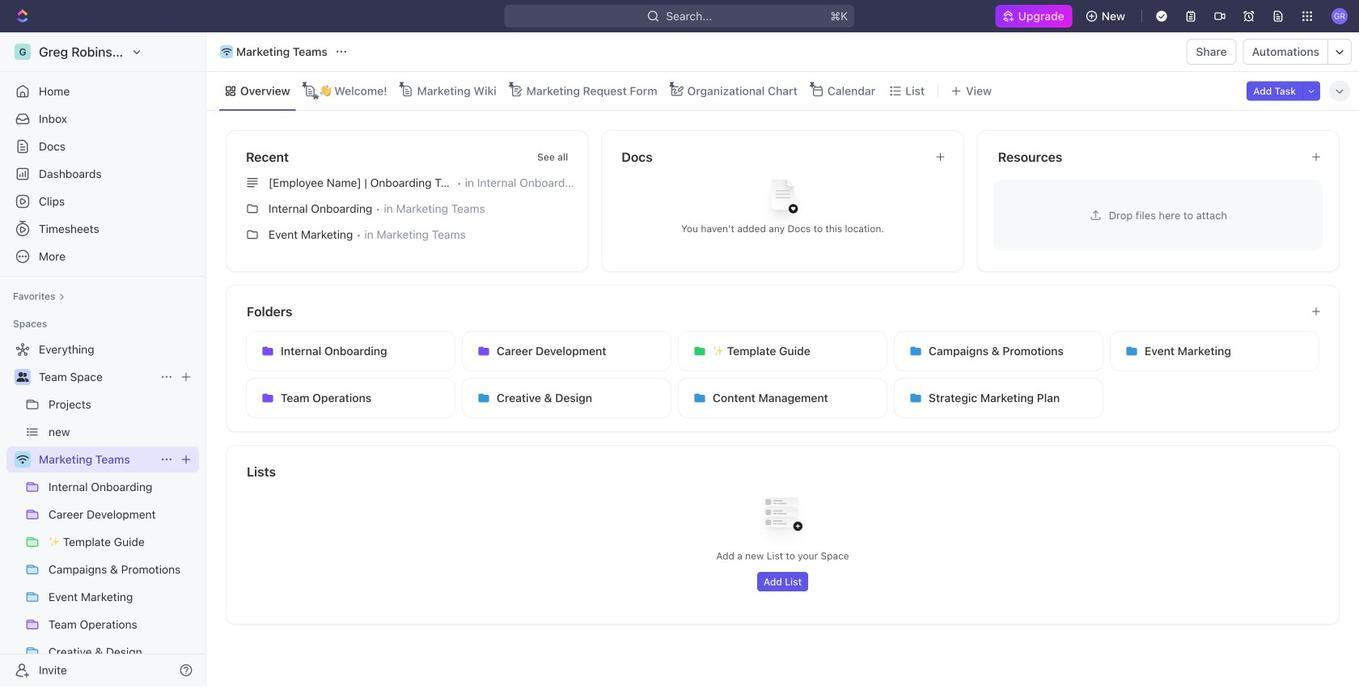 Task type: describe. For each thing, give the bounding box(es) containing it.
1 horizontal spatial wifi image
[[221, 48, 232, 56]]

tree inside the sidebar navigation
[[6, 337, 199, 686]]

sidebar navigation
[[0, 32, 210, 686]]

greg robinson's workspace, , element
[[15, 44, 31, 60]]



Task type: vqa. For each thing, say whether or not it's contained in the screenshot.
tree
yes



Task type: locate. For each thing, give the bounding box(es) containing it.
wifi image
[[221, 48, 232, 56], [17, 455, 29, 464]]

tree
[[6, 337, 199, 686]]

1 vertical spatial wifi image
[[17, 455, 29, 464]]

wifi image inside the sidebar navigation
[[17, 455, 29, 464]]

0 vertical spatial wifi image
[[221, 48, 232, 56]]

0 horizontal spatial wifi image
[[17, 455, 29, 464]]

user group image
[[17, 372, 29, 382]]



